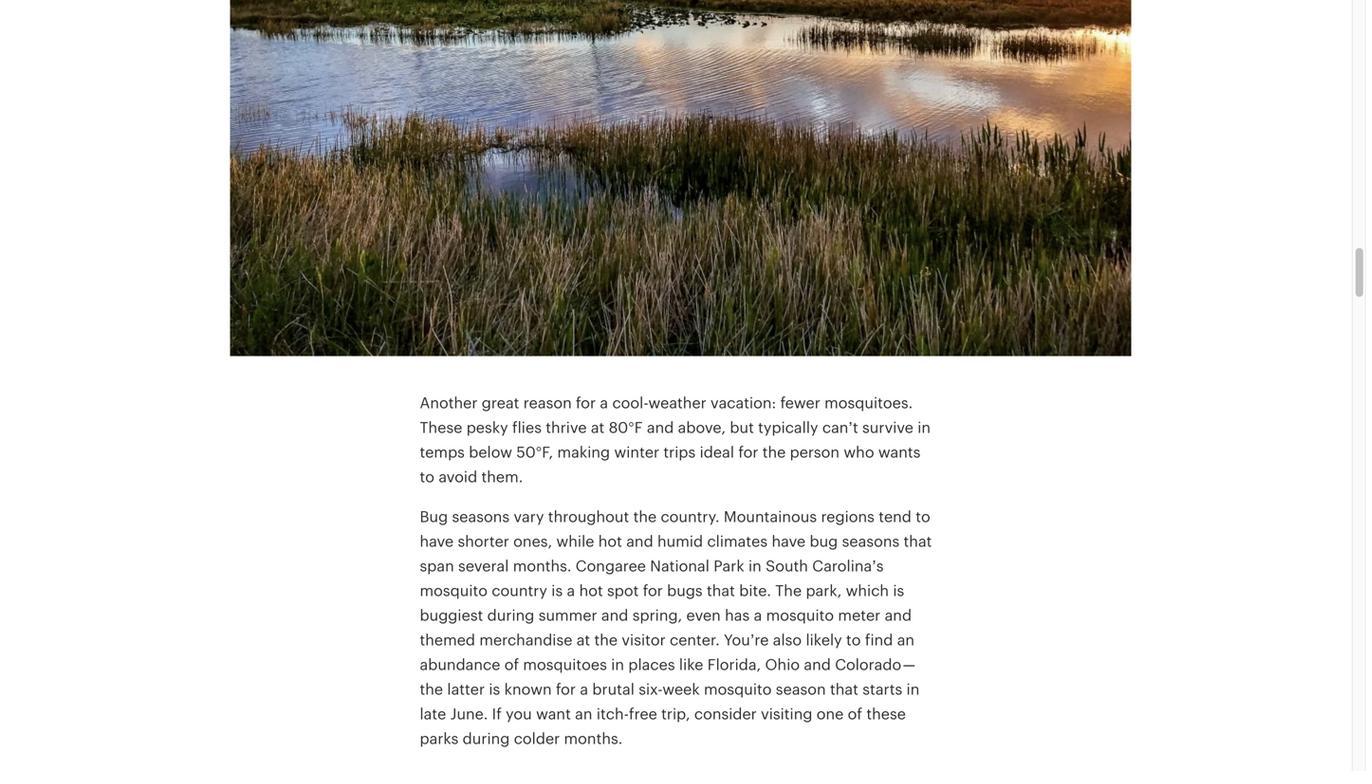 Task type: locate. For each thing, give the bounding box(es) containing it.
to right tend
[[916, 508, 931, 525]]

0 vertical spatial at
[[591, 419, 605, 436]]

span
[[420, 557, 454, 575]]

south
[[766, 557, 809, 575]]

buggiest
[[420, 606, 483, 624]]

months. down ones,
[[513, 557, 572, 575]]

itch-
[[597, 705, 629, 723]]

1 vertical spatial months.
[[564, 730, 623, 747]]

that
[[904, 532, 933, 550], [707, 582, 736, 599], [831, 680, 859, 698]]

1 horizontal spatial of
[[848, 705, 863, 723]]

at
[[591, 419, 605, 436], [577, 631, 591, 649]]

a right the has on the bottom right of the page
[[754, 606, 762, 624]]

june.
[[451, 705, 488, 723]]

is right "which"
[[894, 582, 905, 599]]

them.
[[482, 468, 523, 485]]

2 horizontal spatial is
[[894, 582, 905, 599]]

the inside another great reason for a cool-weather vacation: fewer mosquitoes. these pesky flies thrive at 80°f and above, but typically can't survive in temps below 50°f, making winter trips ideal for the person who wants to avoid them.
[[763, 443, 786, 461]]

that down tend
[[904, 532, 933, 550]]

great
[[482, 394, 520, 411]]

1 horizontal spatial to
[[847, 631, 861, 649]]

hot
[[599, 532, 623, 550], [580, 582, 603, 599]]

and down the weather
[[647, 419, 674, 436]]

in right starts
[[907, 680, 920, 698]]

ohio
[[765, 656, 800, 673]]

seasons up the 'shorter' in the left bottom of the page
[[452, 508, 510, 525]]

merchandise
[[480, 631, 573, 649]]

during down country
[[488, 606, 535, 624]]

to down meter
[[847, 631, 861, 649]]

during
[[488, 606, 535, 624], [463, 730, 510, 747]]

2 vertical spatial that
[[831, 680, 859, 698]]

another great reason for a cool-weather vacation: fewer mosquitoes. these pesky flies thrive at 80°f and above, but typically can't survive in temps below 50°f, making winter trips ideal for the person who wants to avoid them.
[[420, 394, 931, 485]]

colorado—
[[835, 656, 917, 673]]

of right one
[[848, 705, 863, 723]]

have
[[420, 532, 454, 550], [772, 532, 806, 550]]

1 vertical spatial at
[[577, 631, 591, 649]]

throughout
[[548, 508, 630, 525]]

at down summer
[[577, 631, 591, 649]]

have up the span
[[420, 532, 454, 550]]

at inside bug seasons vary throughout the country. mountainous regions tend to have shorter ones, while hot and humid climates have bug seasons that span several months. congaree national park in south carolina's mosquito country is a hot spot for bugs that bite. the park, which is buggiest during summer and spring, even has a mosquito meter and themed merchandise at the visitor center. you're also likely to find an abundance of mosquitoes in places like florida, ohio and colorado— the latter is known for a brutal six-week mosquito season that starts in late june. if you want an itch-free trip, consider visiting one of these parks during colder months.
[[577, 631, 591, 649]]

0 vertical spatial that
[[904, 532, 933, 550]]

2 vertical spatial to
[[847, 631, 861, 649]]

0 vertical spatial during
[[488, 606, 535, 624]]

is
[[552, 582, 563, 599], [894, 582, 905, 599], [489, 680, 501, 698]]

1 horizontal spatial seasons
[[842, 532, 900, 550]]

trip,
[[662, 705, 691, 723]]

0 vertical spatial to
[[420, 468, 435, 485]]

an right find
[[898, 631, 915, 649]]

0 vertical spatial seasons
[[452, 508, 510, 525]]

2 vertical spatial mosquito
[[704, 680, 772, 698]]

of down merchandise
[[505, 656, 519, 673]]

pesky
[[467, 419, 508, 436]]

is up summer
[[552, 582, 563, 599]]

who
[[844, 443, 875, 461]]

1 have from the left
[[420, 532, 454, 550]]

climates
[[708, 532, 768, 550]]

mosquito up buggiest
[[420, 582, 488, 599]]

1 horizontal spatial have
[[772, 532, 806, 550]]

mosquitoes.
[[825, 394, 913, 411]]

and
[[647, 419, 674, 436], [627, 532, 654, 550], [602, 606, 629, 624], [885, 606, 912, 624], [804, 656, 831, 673]]

thrive
[[546, 419, 587, 436]]

1 vertical spatial hot
[[580, 582, 603, 599]]

0 horizontal spatial is
[[489, 680, 501, 698]]

during down if
[[463, 730, 510, 747]]

in
[[918, 419, 931, 436], [749, 557, 762, 575], [612, 656, 625, 673], [907, 680, 920, 698]]

week
[[663, 680, 700, 698]]

hot up congaree
[[599, 532, 623, 550]]

congaree
[[576, 557, 646, 575]]

a
[[600, 394, 609, 411], [567, 582, 575, 599], [754, 606, 762, 624], [580, 680, 589, 698]]

typically
[[759, 419, 819, 436]]

1 horizontal spatial an
[[898, 631, 915, 649]]

winter
[[615, 443, 660, 461]]

bug seasons vary throughout the country. mountainous regions tend to have shorter ones, while hot and humid climates have bug seasons that span several months. congaree national park in south carolina's mosquito country is a hot spot for bugs that bite. the park, which is buggiest during summer and spring, even has a mosquito meter and themed merchandise at the visitor center. you're also likely to find an abundance of mosquitoes in places like florida, ohio and colorado— the latter is known for a brutal six-week mosquito season that starts in late june. if you want an itch-free trip, consider visiting one of these parks during colder months.
[[420, 508, 933, 747]]

the down typically
[[763, 443, 786, 461]]

want
[[536, 705, 571, 723]]

an left "itch-" on the bottom of page
[[575, 705, 593, 723]]

free
[[629, 705, 658, 723]]

months.
[[513, 557, 572, 575], [564, 730, 623, 747]]

1 horizontal spatial that
[[831, 680, 859, 698]]

bite.
[[740, 582, 772, 599]]

in inside another great reason for a cool-weather vacation: fewer mosquitoes. these pesky flies thrive at 80°f and above, but typically can't survive in temps below 50°f, making winter trips ideal for the person who wants to avoid them.
[[918, 419, 931, 436]]

while
[[557, 532, 595, 550]]

0 horizontal spatial an
[[575, 705, 593, 723]]

colder
[[514, 730, 560, 747]]

ones,
[[514, 532, 553, 550]]

that down park at the right bottom of page
[[707, 582, 736, 599]]

and down likely
[[804, 656, 831, 673]]

for up spring,
[[643, 582, 663, 599]]

mosquito
[[420, 582, 488, 599], [767, 606, 834, 624], [704, 680, 772, 698]]

and up find
[[885, 606, 912, 624]]

80°f
[[609, 419, 643, 436]]

1 vertical spatial to
[[916, 508, 931, 525]]

2 have from the left
[[772, 532, 806, 550]]

the
[[763, 443, 786, 461], [634, 508, 657, 525], [595, 631, 618, 649], [420, 680, 443, 698]]

0 horizontal spatial that
[[707, 582, 736, 599]]

temps
[[420, 443, 465, 461]]

0 horizontal spatial to
[[420, 468, 435, 485]]

1 vertical spatial an
[[575, 705, 593, 723]]

seasons up carolina's
[[842, 532, 900, 550]]

0 vertical spatial of
[[505, 656, 519, 673]]

person
[[790, 443, 840, 461]]

late
[[420, 705, 446, 723]]

2 horizontal spatial that
[[904, 532, 933, 550]]

which
[[846, 582, 889, 599]]

is up if
[[489, 680, 501, 698]]

and inside another great reason for a cool-weather vacation: fewer mosquitoes. these pesky flies thrive at 80°f and above, but typically can't survive in temps below 50°f, making winter trips ideal for the person who wants to avoid them.
[[647, 419, 674, 436]]

in up wants
[[918, 419, 931, 436]]

a left brutal
[[580, 680, 589, 698]]

themed
[[420, 631, 476, 649]]

1 vertical spatial of
[[848, 705, 863, 723]]

the
[[776, 582, 802, 599]]

0 horizontal spatial have
[[420, 532, 454, 550]]

you
[[506, 705, 532, 723]]

mountainous
[[724, 508, 817, 525]]

visiting
[[761, 705, 813, 723]]

at left 80°f
[[591, 419, 605, 436]]

hot down congaree
[[580, 582, 603, 599]]

that up one
[[831, 680, 859, 698]]

an
[[898, 631, 915, 649], [575, 705, 593, 723]]

mosquito down florida,
[[704, 680, 772, 698]]

seasons
[[452, 508, 510, 525], [842, 532, 900, 550]]

starts
[[863, 680, 903, 698]]

these
[[420, 419, 463, 436]]

to
[[420, 468, 435, 485], [916, 508, 931, 525], [847, 631, 861, 649]]

1 vertical spatial mosquito
[[767, 606, 834, 624]]

humid
[[658, 532, 703, 550]]

at inside another great reason for a cool-weather vacation: fewer mosquitoes. these pesky flies thrive at 80°f and above, but typically can't survive in temps below 50°f, making winter trips ideal for the person who wants to avoid them.
[[591, 419, 605, 436]]

to down temps
[[420, 468, 435, 485]]

have up south
[[772, 532, 806, 550]]

vacation:
[[711, 394, 777, 411]]

0 horizontal spatial seasons
[[452, 508, 510, 525]]

1 vertical spatial that
[[707, 582, 736, 599]]

a left 'cool-'
[[600, 394, 609, 411]]

0 horizontal spatial of
[[505, 656, 519, 673]]

consider
[[695, 705, 757, 723]]

months. down "itch-" on the bottom of page
[[564, 730, 623, 747]]

mosquito down the
[[767, 606, 834, 624]]

avoid
[[439, 468, 478, 485]]

center.
[[670, 631, 720, 649]]

0 vertical spatial hot
[[599, 532, 623, 550]]



Task type: describe. For each thing, give the bounding box(es) containing it.
meter
[[839, 606, 881, 624]]

places
[[629, 656, 675, 673]]

a inside another great reason for a cool-weather vacation: fewer mosquitoes. these pesky flies thrive at 80°f and above, but typically can't survive in temps below 50°f, making winter trips ideal for the person who wants to avoid them.
[[600, 394, 609, 411]]

1 vertical spatial seasons
[[842, 532, 900, 550]]

bug
[[420, 508, 448, 525]]

1 vertical spatial during
[[463, 730, 510, 747]]

park
[[714, 557, 745, 575]]

you're
[[724, 631, 769, 649]]

weather
[[649, 394, 707, 411]]

mosquitoes
[[523, 656, 607, 673]]

bug
[[810, 532, 838, 550]]

another
[[420, 394, 478, 411]]

abundance
[[420, 656, 501, 673]]

0 vertical spatial months.
[[513, 557, 572, 575]]

latter
[[447, 680, 485, 698]]

one
[[817, 705, 844, 723]]

survive
[[863, 419, 914, 436]]

season
[[776, 680, 826, 698]]

1 horizontal spatial is
[[552, 582, 563, 599]]

for down mosquitoes
[[556, 680, 576, 698]]

parks
[[420, 730, 459, 747]]

and down spot
[[602, 606, 629, 624]]

national
[[650, 557, 710, 575]]

in up brutal
[[612, 656, 625, 673]]

like
[[680, 656, 704, 673]]

spring,
[[633, 606, 683, 624]]

several birds fly over a wetland at sunset image
[[230, 0, 1132, 356]]

summer
[[539, 606, 598, 624]]

bugs
[[667, 582, 703, 599]]

country.
[[661, 508, 720, 525]]

the left country.
[[634, 508, 657, 525]]

these
[[867, 705, 906, 723]]

0 vertical spatial an
[[898, 631, 915, 649]]

if
[[492, 705, 502, 723]]

wants
[[879, 443, 921, 461]]

park,
[[806, 582, 842, 599]]

has
[[725, 606, 750, 624]]

even
[[687, 606, 721, 624]]

reason
[[524, 394, 572, 411]]

spot
[[608, 582, 639, 599]]

carolina's
[[813, 557, 884, 575]]

visitor
[[622, 631, 666, 649]]

several
[[459, 557, 509, 575]]

known
[[505, 680, 552, 698]]

0 vertical spatial mosquito
[[420, 582, 488, 599]]

florida,
[[708, 656, 761, 673]]

below
[[469, 443, 513, 461]]

six-
[[639, 680, 663, 698]]

shorter
[[458, 532, 510, 550]]

but
[[730, 419, 754, 436]]

the left visitor
[[595, 631, 618, 649]]

for up thrive
[[576, 394, 596, 411]]

likely
[[806, 631, 843, 649]]

fewer
[[781, 394, 821, 411]]

above,
[[678, 419, 726, 436]]

in up bite.
[[749, 557, 762, 575]]

2 horizontal spatial to
[[916, 508, 931, 525]]

also
[[773, 631, 802, 649]]

vary
[[514, 508, 544, 525]]

find
[[866, 631, 894, 649]]

trips
[[664, 443, 696, 461]]

and up congaree
[[627, 532, 654, 550]]

tend
[[879, 508, 912, 525]]

50°f,
[[517, 443, 554, 461]]

for down but
[[739, 443, 759, 461]]

a up summer
[[567, 582, 575, 599]]

regions
[[821, 508, 875, 525]]

cool-
[[613, 394, 649, 411]]

ideal
[[700, 443, 735, 461]]

flies
[[513, 419, 542, 436]]

can't
[[823, 419, 859, 436]]

to inside another great reason for a cool-weather vacation: fewer mosquitoes. these pesky flies thrive at 80°f and above, but typically can't survive in temps below 50°f, making winter trips ideal for the person who wants to avoid them.
[[420, 468, 435, 485]]

brutal
[[593, 680, 635, 698]]

country
[[492, 582, 548, 599]]

making
[[558, 443, 610, 461]]

the up the late
[[420, 680, 443, 698]]



Task type: vqa. For each thing, say whether or not it's contained in the screenshot.
reason
yes



